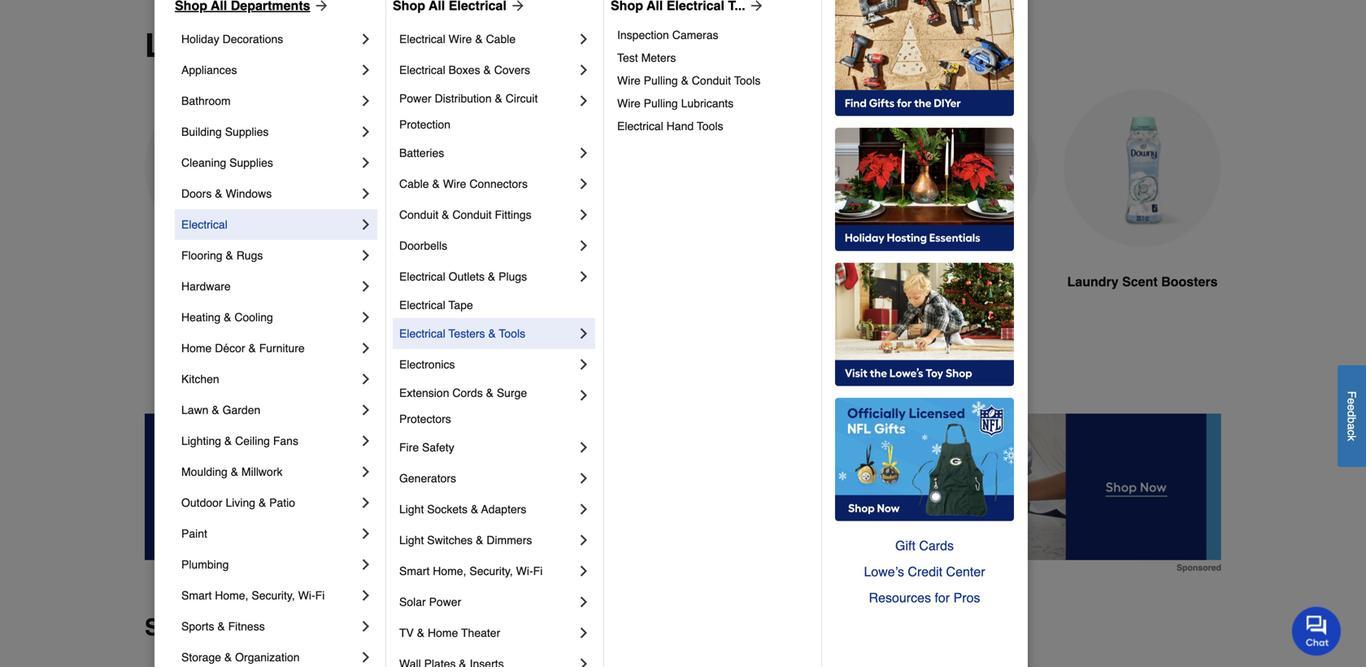 Task type: vqa. For each thing, say whether or not it's contained in the screenshot.
Whether you need to fence in your yard or install a playset for the kids, Lowe's has your back.
no



Task type: describe. For each thing, give the bounding box(es) containing it.
chevron right image for hardware link
[[358, 278, 374, 294]]

ceiling
[[235, 434, 270, 447]]

0 vertical spatial supplies
[[282, 27, 418, 64]]

resources for pros link
[[835, 585, 1014, 611]]

chevron right image for paint link
[[358, 526, 374, 542]]

wi- for the rightmost smart home, security, wi-fi link
[[516, 565, 533, 578]]

machine
[[778, 274, 830, 289]]

washing
[[721, 274, 774, 289]]

flooring & rugs link
[[181, 240, 358, 271]]

c
[[1346, 430, 1359, 435]]

covers
[[494, 63, 530, 76]]

1 horizontal spatial smart home, security, wi-fi link
[[399, 556, 576, 587]]

chevron right image for appliances
[[358, 62, 374, 78]]

d
[[1346, 411, 1359, 417]]

1 horizontal spatial cable
[[486, 33, 516, 46]]

& inside extension cords & surge protectors
[[486, 386, 494, 399]]

lawn & garden link
[[181, 395, 358, 425]]

wire pulling & conduit tools
[[617, 74, 761, 87]]

& left "plugs"
[[488, 270, 496, 283]]

power distribution & circuit protection link
[[399, 85, 576, 137]]

conduit inside wire pulling & conduit tools link
[[692, 74, 731, 87]]

electrical for electrical tape
[[399, 299, 446, 312]]

fire safety
[[399, 441, 454, 454]]

chevron right image for solar power
[[576, 594, 592, 610]]

chevron right image for moulding & millwork
[[358, 464, 374, 480]]

0 horizontal spatial conduit
[[399, 208, 439, 221]]

advertisement region
[[145, 414, 1222, 572]]

electrical for electrical wire & cable
[[399, 33, 446, 46]]

lowe's
[[864, 564, 905, 579]]

moulding & millwork
[[181, 465, 283, 478]]

solar power
[[399, 595, 461, 608]]

chevron right image for holiday decorations
[[358, 31, 374, 47]]

1 horizontal spatial conduit
[[453, 208, 492, 221]]

electrical outlets & plugs
[[399, 270, 527, 283]]

chevron right image for light sockets & adapters
[[576, 501, 592, 517]]

0 vertical spatial fi
[[533, 565, 543, 578]]

smart for leftmost smart home, security, wi-fi link
[[181, 589, 212, 602]]

by
[[208, 615, 235, 641]]

gift cards
[[896, 538, 954, 553]]

& inside 'link'
[[488, 327, 496, 340]]

doors & windows link
[[181, 178, 358, 209]]

theater
[[461, 626, 501, 639]]

inspection cameras link
[[617, 24, 810, 46]]

conduit & conduit fittings link
[[399, 199, 576, 230]]

boosters
[[1162, 274, 1218, 289]]

decorations
[[223, 33, 283, 46]]

laundry up bathroom
[[145, 27, 273, 64]]

& down cable & wire connectors
[[442, 208, 449, 221]]

& right "boxes"
[[484, 63, 491, 76]]

chevron right image for generators
[[576, 470, 592, 486]]

chevron right image for heating & cooling link on the top
[[358, 309, 374, 325]]

moulding
[[181, 465, 228, 478]]

white bottle of shout stain remover. image
[[513, 89, 670, 247]]

bathroom
[[181, 94, 231, 107]]

chevron right image for storage & organization
[[358, 649, 374, 665]]

outdoor
[[181, 496, 223, 509]]

lawn & garden
[[181, 403, 261, 417]]

laundry detergent
[[166, 274, 282, 289]]

chevron right image for electronics
[[576, 356, 592, 373]]

0 vertical spatial home,
[[433, 565, 467, 578]]

arrow right image
[[507, 0, 526, 14]]

bottle of downy laundry scent booster. image
[[1064, 89, 1222, 247]]

safety
[[422, 441, 454, 454]]

security, for the rightmost smart home, security, wi-fi link
[[470, 565, 513, 578]]

electrical boxes & covers
[[399, 63, 530, 76]]

laundry scent boosters link
[[1064, 89, 1222, 331]]

inspection cameras
[[617, 28, 719, 41]]

fire
[[399, 441, 419, 454]]

chevron right image for sports & fitness
[[358, 618, 374, 635]]

cameras
[[673, 28, 719, 41]]

heating & cooling
[[181, 311, 273, 324]]

resources for pros
[[869, 590, 981, 605]]

fresheners
[[945, 274, 1016, 289]]

2 horizontal spatial tools
[[734, 74, 761, 87]]

electrical for electrical
[[181, 218, 228, 231]]

plumbing
[[181, 558, 229, 571]]

pulling for lubricants
[[644, 97, 678, 110]]

chevron right image for batteries
[[576, 145, 592, 161]]

shop by brand
[[145, 615, 307, 641]]

& inside power distribution & circuit protection
[[495, 92, 503, 105]]

f e e d b a c k button
[[1338, 365, 1367, 467]]

wire pulling lubricants link
[[617, 92, 810, 115]]

1 vertical spatial fi
[[315, 589, 325, 602]]

hardware link
[[181, 271, 358, 302]]

for
[[935, 590, 950, 605]]

windows
[[226, 187, 272, 200]]

test
[[617, 51, 638, 64]]

credit
[[908, 564, 943, 579]]

chevron right image for building supplies link
[[358, 124, 374, 140]]

generators
[[399, 472, 456, 485]]

chevron right image for power distribution & circuit protection link
[[576, 93, 592, 109]]

extension cords & surge protectors link
[[399, 380, 576, 432]]

chevron right image for cable & wire connectors
[[576, 176, 592, 192]]

storage & organization link
[[181, 642, 358, 667]]

0 horizontal spatial smart home, security, wi-fi link
[[181, 580, 358, 611]]

heating & cooling link
[[181, 302, 358, 333]]

visit the lowe's toy shop. image
[[835, 263, 1014, 386]]

sports
[[181, 620, 214, 633]]

electrical for electrical testers & tools
[[399, 327, 446, 340]]

chevron right image for plumbing
[[358, 556, 374, 573]]

solar
[[399, 595, 426, 608]]

1 vertical spatial home
[[428, 626, 458, 639]]

& up "wire pulling lubricants"
[[681, 74, 689, 87]]

outlets
[[449, 270, 485, 283]]

cooling
[[235, 311, 273, 324]]

laundry for laundry stain removers
[[515, 274, 566, 289]]

& right storage
[[224, 651, 232, 664]]

wi- for leftmost smart home, security, wi-fi link
[[298, 589, 315, 602]]

gift
[[896, 538, 916, 553]]

chevron right image for cleaning supplies
[[358, 155, 374, 171]]

fabric for fabric softeners
[[356, 274, 395, 289]]

light for light sockets & adapters
[[399, 503, 424, 516]]

inspection
[[617, 28, 669, 41]]

hand
[[667, 120, 694, 133]]

laundry for laundry scent boosters
[[1068, 274, 1119, 289]]

& right tv
[[417, 626, 425, 639]]

holiday hosting essentials. image
[[835, 128, 1014, 251]]

removers
[[605, 274, 668, 289]]

wire pulling lubricants
[[617, 97, 734, 110]]

electrical outlets & plugs link
[[399, 261, 576, 292]]

connectors
[[470, 177, 528, 190]]

laundry detergent link
[[145, 89, 303, 331]]

circuit
[[506, 92, 538, 105]]

sports & fitness link
[[181, 611, 358, 642]]

décor
[[215, 342, 245, 355]]

paint link
[[181, 518, 358, 549]]

find gifts for the diyer. image
[[835, 0, 1014, 116]]

1 vertical spatial power
[[429, 595, 461, 608]]

lawn
[[181, 403, 209, 417]]

lighting & ceiling fans
[[181, 434, 299, 447]]

electrical tape link
[[399, 292, 592, 318]]

& right the sports
[[217, 620, 225, 633]]

light sockets & adapters link
[[399, 494, 576, 525]]

scent
[[1123, 274, 1158, 289]]

extension
[[399, 386, 449, 399]]

fabric fresheners
[[903, 274, 1016, 289]]

electrical for electrical hand tools
[[617, 120, 664, 133]]

cords
[[453, 386, 483, 399]]

blue bottle of downy fabric softener. image
[[329, 89, 486, 247]]

chevron right image for electrical boxes & covers
[[576, 62, 592, 78]]

0 horizontal spatial home,
[[215, 589, 248, 602]]

power inside power distribution & circuit protection
[[399, 92, 432, 105]]



Task type: locate. For each thing, give the bounding box(es) containing it.
& left the cooling
[[224, 311, 231, 324]]

chevron right image for conduit & conduit fittings "link"
[[576, 207, 592, 223]]

home down solar power
[[428, 626, 458, 639]]

cleaning supplies
[[181, 156, 273, 169]]

home, up sports & fitness
[[215, 589, 248, 602]]

laundry stain removers
[[515, 274, 668, 289]]

electrical down doorbells
[[399, 270, 446, 283]]

security, down plumbing link
[[252, 589, 295, 602]]

kitchen link
[[181, 364, 358, 395]]

& down batteries on the top
[[432, 177, 440, 190]]

home, down switches
[[433, 565, 467, 578]]

1 vertical spatial cable
[[399, 177, 429, 190]]

0 vertical spatial security,
[[470, 565, 513, 578]]

chat invite button image
[[1293, 606, 1342, 656]]

wi- up brand
[[298, 589, 315, 602]]

conduit down cable & wire connectors
[[453, 208, 492, 221]]

chevron right image for 'flooring & rugs' link
[[358, 247, 374, 264]]

millwork
[[242, 465, 283, 478]]

electrical up flooring
[[181, 218, 228, 231]]

0 horizontal spatial smart
[[181, 589, 212, 602]]

supplies inside building supplies link
[[225, 125, 269, 138]]

power distribution & circuit protection
[[399, 92, 541, 131]]

security,
[[470, 565, 513, 578], [252, 589, 295, 602]]

security, down light switches & dimmers link
[[470, 565, 513, 578]]

0 horizontal spatial security,
[[252, 589, 295, 602]]

fabric fresheners link
[[880, 89, 1038, 331]]

electrical left hand
[[617, 120, 664, 133]]

1 horizontal spatial security,
[[470, 565, 513, 578]]

tv
[[399, 626, 414, 639]]

chevron right image for home décor & furniture
[[358, 340, 374, 356]]

light for light switches & dimmers
[[399, 534, 424, 547]]

0 horizontal spatial wi-
[[298, 589, 315, 602]]

1 pulling from the top
[[644, 74, 678, 87]]

& right the doors
[[215, 187, 223, 200]]

pulling down meters
[[644, 74, 678, 87]]

0 vertical spatial cable
[[486, 33, 516, 46]]

home up kitchen
[[181, 342, 212, 355]]

conduit up doorbells
[[399, 208, 439, 221]]

1 vertical spatial smart home, security, wi-fi
[[181, 589, 325, 602]]

home,
[[433, 565, 467, 578], [215, 589, 248, 602]]

smart home, security, wi-fi link up brand
[[181, 580, 358, 611]]

light switches & dimmers link
[[399, 525, 576, 556]]

laundry left scent
[[1068, 274, 1119, 289]]

0 vertical spatial pulling
[[644, 74, 678, 87]]

2 light from the top
[[399, 534, 424, 547]]

chevron right image for doors & windows
[[358, 185, 374, 202]]

smart home, security, wi-fi down light switches & dimmers
[[399, 565, 543, 578]]

cards
[[920, 538, 954, 553]]

& right cords
[[486, 386, 494, 399]]

smart home, security, wi-fi for leftmost smart home, security, wi-fi link
[[181, 589, 325, 602]]

smart for the rightmost smart home, security, wi-fi link
[[399, 565, 430, 578]]

organization
[[235, 651, 300, 664]]

1 horizontal spatial smart
[[399, 565, 430, 578]]

paint
[[181, 527, 207, 540]]

electrical hand tools
[[617, 120, 724, 133]]

1 horizontal spatial fi
[[533, 565, 543, 578]]

fi
[[533, 565, 543, 578], [315, 589, 325, 602]]

fabric for fabric fresheners
[[903, 274, 942, 289]]

power up protection
[[399, 92, 432, 105]]

1 vertical spatial smart
[[181, 589, 212, 602]]

resources
[[869, 590, 931, 605]]

doorbells link
[[399, 230, 576, 261]]

light switches & dimmers
[[399, 534, 532, 547]]

1 arrow right image from the left
[[310, 0, 330, 14]]

electrical for electrical outlets & plugs
[[399, 270, 446, 283]]

1 light from the top
[[399, 503, 424, 516]]

green container of gain laundry detergent. image
[[145, 89, 303, 247]]

1 fabric from the left
[[356, 274, 395, 289]]

storage & organization
[[181, 651, 300, 664]]

rugs
[[236, 249, 263, 262]]

f
[[1346, 391, 1359, 398]]

0 vertical spatial tools
[[734, 74, 761, 87]]

tools inside "link"
[[697, 120, 724, 133]]

fans
[[273, 434, 299, 447]]

1 horizontal spatial fabric
[[903, 274, 942, 289]]

k
[[1346, 435, 1359, 441]]

cleaning supplies link
[[181, 147, 358, 178]]

smart home, security, wi-fi link
[[399, 556, 576, 587], [181, 580, 358, 611]]

& left dimmers
[[476, 534, 484, 547]]

boxes
[[449, 63, 480, 76]]

center
[[947, 564, 986, 579]]

fabric left softeners
[[356, 274, 395, 289]]

1 horizontal spatial arrow right image
[[746, 0, 765, 14]]

tape
[[449, 299, 473, 312]]

electrical for electrical boxes & covers
[[399, 63, 446, 76]]

pros
[[954, 590, 981, 605]]

washing machine cleaners link
[[696, 89, 854, 350]]

generators link
[[399, 463, 576, 494]]

pulling up electrical hand tools
[[644, 97, 678, 110]]

cable down batteries on the top
[[399, 177, 429, 190]]

light down generators
[[399, 503, 424, 516]]

0 vertical spatial smart
[[399, 565, 430, 578]]

chevron right image for the 'bathroom' 'link'
[[358, 93, 374, 109]]

e up d
[[1346, 398, 1359, 404]]

0 horizontal spatial tools
[[499, 327, 526, 340]]

chevron right image for leftmost smart home, security, wi-fi link
[[358, 587, 374, 604]]

light left switches
[[399, 534, 424, 547]]

bathroom link
[[181, 85, 358, 116]]

tools down test meters link on the top of page
[[734, 74, 761, 87]]

2 horizontal spatial conduit
[[692, 74, 731, 87]]

1 vertical spatial pulling
[[644, 97, 678, 110]]

chevron right image for electrical wire & cable link in the top of the page
[[576, 31, 592, 47]]

1 horizontal spatial smart home, security, wi-fi
[[399, 565, 543, 578]]

& right testers
[[488, 327, 496, 340]]

cleaners
[[748, 294, 803, 309]]

arrow right image up 'inspection cameras' link
[[746, 0, 765, 14]]

& up electrical boxes & covers link at left
[[475, 33, 483, 46]]

& right lawn
[[212, 403, 219, 417]]

e up 'b'
[[1346, 404, 1359, 411]]

tools
[[734, 74, 761, 87], [697, 120, 724, 133], [499, 327, 526, 340]]

building
[[181, 125, 222, 138]]

switches
[[427, 534, 473, 547]]

protection
[[399, 118, 451, 131]]

& right décor
[[248, 342, 256, 355]]

electrical wire & cable
[[399, 33, 516, 46]]

chevron right image
[[576, 31, 592, 47], [358, 93, 374, 109], [576, 93, 592, 109], [358, 124, 374, 140], [576, 207, 592, 223], [358, 247, 374, 264], [358, 278, 374, 294], [358, 309, 374, 325], [358, 371, 374, 387], [358, 433, 374, 449], [576, 439, 592, 456], [358, 526, 374, 542], [576, 563, 592, 579], [358, 587, 374, 604], [576, 625, 592, 641]]

0 horizontal spatial fi
[[315, 589, 325, 602]]

laundry down flooring
[[166, 274, 217, 289]]

tv & home theater link
[[399, 617, 576, 648]]

fi down light switches & dimmers link
[[533, 565, 543, 578]]

chevron right image for fire safety link
[[576, 439, 592, 456]]

fi down plumbing link
[[315, 589, 325, 602]]

conduit down test meters link on the top of page
[[692, 74, 731, 87]]

laundry for laundry detergent
[[166, 274, 217, 289]]

orange box of tide washing machine cleaner. image
[[696, 89, 854, 247]]

1 vertical spatial wi-
[[298, 589, 315, 602]]

2 pulling from the top
[[644, 97, 678, 110]]

doors & windows
[[181, 187, 272, 200]]

electronics
[[399, 358, 455, 371]]

fittings
[[495, 208, 532, 221]]

& left patio
[[259, 496, 266, 509]]

power up tv & home theater
[[429, 595, 461, 608]]

0 horizontal spatial arrow right image
[[310, 0, 330, 14]]

laundry scent boosters
[[1068, 274, 1218, 289]]

smart up the sports
[[181, 589, 212, 602]]

chevron right image for electrical outlets & plugs
[[576, 268, 592, 285]]

blue spray bottle of febreze fabric freshener. image
[[880, 89, 1038, 247]]

lighting & ceiling fans link
[[181, 425, 358, 456]]

chevron right image for the "kitchen" link
[[358, 371, 374, 387]]

supplies for cleaning supplies
[[230, 156, 273, 169]]

electrical wire & cable link
[[399, 24, 576, 55]]

tools down "lubricants"
[[697, 120, 724, 133]]

fire safety link
[[399, 432, 576, 463]]

chevron right image for outdoor living & patio
[[358, 495, 374, 511]]

laundry left stain
[[515, 274, 566, 289]]

electrical inside "link"
[[617, 120, 664, 133]]

cable up covers
[[486, 33, 516, 46]]

arrow right image
[[310, 0, 330, 14], [746, 0, 765, 14]]

fabric softeners link
[[329, 89, 486, 331]]

electrical link
[[181, 209, 358, 240]]

0 vertical spatial power
[[399, 92, 432, 105]]

electrical up 'electronics'
[[399, 327, 446, 340]]

b
[[1346, 417, 1359, 423]]

distribution
[[435, 92, 492, 105]]

stain
[[570, 274, 602, 289]]

officially licensed n f l gifts. shop now. image
[[835, 398, 1014, 521]]

1 vertical spatial home,
[[215, 589, 248, 602]]

lubricants
[[681, 97, 734, 110]]

tools inside 'link'
[[499, 327, 526, 340]]

gift cards link
[[835, 533, 1014, 559]]

chevron right image
[[358, 31, 374, 47], [358, 62, 374, 78], [576, 62, 592, 78], [576, 145, 592, 161], [358, 155, 374, 171], [576, 176, 592, 192], [358, 185, 374, 202], [358, 216, 374, 233], [576, 238, 592, 254], [576, 268, 592, 285], [576, 325, 592, 342], [358, 340, 374, 356], [576, 356, 592, 373], [576, 387, 592, 403], [358, 402, 374, 418], [358, 464, 374, 480], [576, 470, 592, 486], [358, 495, 374, 511], [576, 501, 592, 517], [576, 532, 592, 548], [358, 556, 374, 573], [576, 594, 592, 610], [358, 618, 374, 635], [358, 649, 374, 665], [576, 656, 592, 667]]

fabric left fresheners
[[903, 274, 942, 289]]

& left millwork at the left
[[231, 465, 238, 478]]

electrical hand tools link
[[617, 115, 810, 137]]

chevron right image for the tv & home theater link
[[576, 625, 592, 641]]

0 horizontal spatial fabric
[[356, 274, 395, 289]]

appliances link
[[181, 55, 358, 85]]

pulling for &
[[644, 74, 678, 87]]

hardware
[[181, 280, 231, 293]]

smart
[[399, 565, 430, 578], [181, 589, 212, 602]]

chevron right image for extension cords & surge protectors
[[576, 387, 592, 403]]

0 vertical spatial wi-
[[516, 565, 533, 578]]

chevron right image for electrical
[[358, 216, 374, 233]]

smart home, security, wi-fi for the rightmost smart home, security, wi-fi link
[[399, 565, 543, 578]]

lowe's credit center
[[864, 564, 986, 579]]

solar power link
[[399, 587, 576, 617]]

& right sockets
[[471, 503, 479, 516]]

smart up "solar" at bottom
[[399, 565, 430, 578]]

wi- down dimmers
[[516, 565, 533, 578]]

light
[[399, 503, 424, 516], [399, 534, 424, 547]]

2 arrow right image from the left
[[746, 0, 765, 14]]

supplies inside cleaning supplies link
[[230, 156, 273, 169]]

chevron right image for doorbells
[[576, 238, 592, 254]]

0 vertical spatial light
[[399, 503, 424, 516]]

electrical up electrical boxes & covers
[[399, 33, 446, 46]]

e
[[1346, 398, 1359, 404], [1346, 404, 1359, 411]]

arrow right image up the laundry supplies
[[310, 0, 330, 14]]

0 horizontal spatial smart home, security, wi-fi
[[181, 589, 325, 602]]

patio
[[269, 496, 295, 509]]

0 vertical spatial home
[[181, 342, 212, 355]]

home décor & furniture
[[181, 342, 305, 355]]

0 vertical spatial smart home, security, wi-fi
[[399, 565, 543, 578]]

& left rugs
[[226, 249, 233, 262]]

conduit & conduit fittings
[[399, 208, 532, 221]]

shop
[[145, 615, 202, 641]]

electrical down softeners
[[399, 299, 446, 312]]

furniture
[[259, 342, 305, 355]]

supplies
[[282, 27, 418, 64], [225, 125, 269, 138], [230, 156, 273, 169]]

meters
[[641, 51, 676, 64]]

chevron right image for light switches & dimmers
[[576, 532, 592, 548]]

1 horizontal spatial wi-
[[516, 565, 533, 578]]

& left circuit
[[495, 92, 503, 105]]

garden
[[223, 403, 261, 417]]

tools down the electrical tape 'link' on the top of the page
[[499, 327, 526, 340]]

1 vertical spatial supplies
[[225, 125, 269, 138]]

2 vertical spatial tools
[[499, 327, 526, 340]]

1 vertical spatial tools
[[697, 120, 724, 133]]

wire pulling & conduit tools link
[[617, 69, 810, 92]]

security, for leftmost smart home, security, wi-fi link
[[252, 589, 295, 602]]

supplies for building supplies
[[225, 125, 269, 138]]

electronics link
[[399, 349, 576, 380]]

2 vertical spatial supplies
[[230, 156, 273, 169]]

0 horizontal spatial cable
[[399, 177, 429, 190]]

electrical testers & tools
[[399, 327, 526, 340]]

& left ceiling
[[224, 434, 232, 447]]

chevron right image for the rightmost smart home, security, wi-fi link
[[576, 563, 592, 579]]

fabric softeners
[[356, 274, 459, 289]]

chevron right image for lighting & ceiling fans link
[[358, 433, 374, 449]]

1 horizontal spatial tools
[[697, 120, 724, 133]]

flooring & rugs
[[181, 249, 263, 262]]

0 horizontal spatial home
[[181, 342, 212, 355]]

2 e from the top
[[1346, 404, 1359, 411]]

1 e from the top
[[1346, 398, 1359, 404]]

smart home, security, wi-fi up fitness
[[181, 589, 325, 602]]

2 fabric from the left
[[903, 274, 942, 289]]

flooring
[[181, 249, 223, 262]]

1 horizontal spatial home
[[428, 626, 458, 639]]

electrical left "boxes"
[[399, 63, 446, 76]]

chevron right image for electrical testers & tools
[[576, 325, 592, 342]]

tv & home theater
[[399, 626, 501, 639]]

chevron right image for lawn & garden
[[358, 402, 374, 418]]

1 horizontal spatial home,
[[433, 565, 467, 578]]

lighting
[[181, 434, 221, 447]]

detergent
[[221, 274, 282, 289]]

1 vertical spatial light
[[399, 534, 424, 547]]

1 vertical spatial security,
[[252, 589, 295, 602]]

smart home, security, wi-fi link down light switches & dimmers
[[399, 556, 576, 587]]



